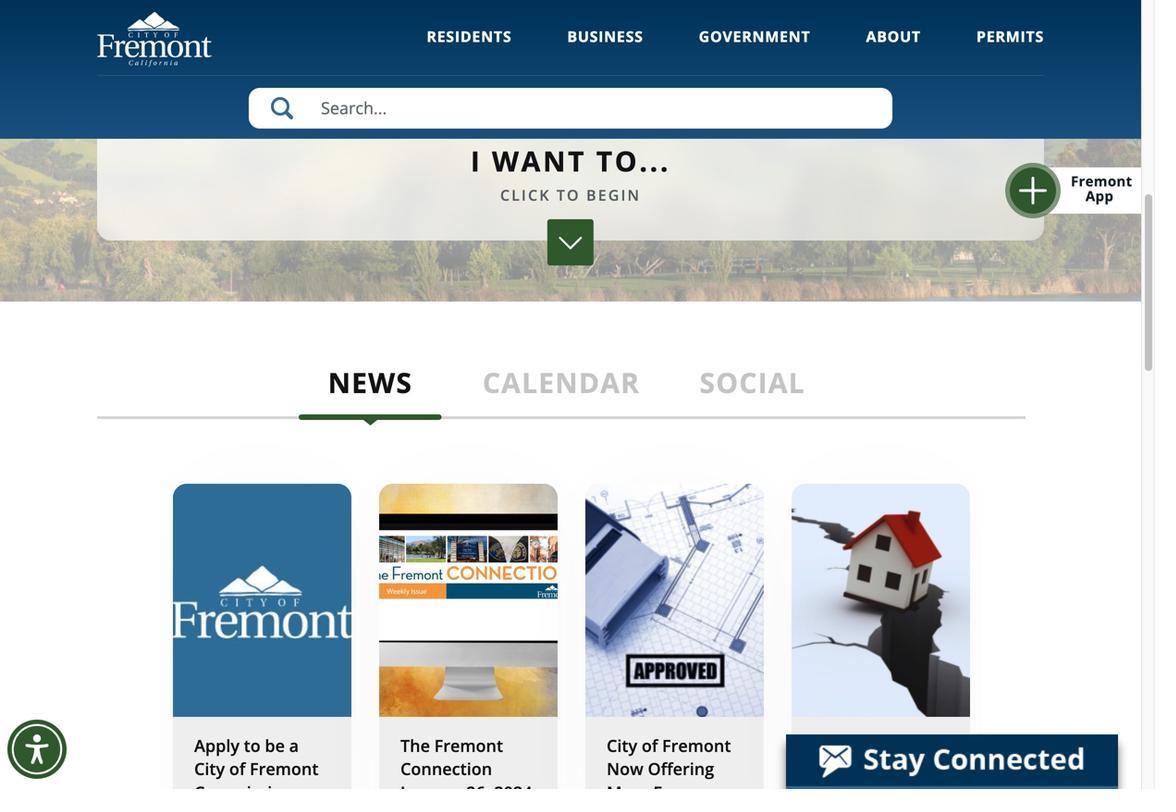 Task type: locate. For each thing, give the bounding box(es) containing it.
agencies
[[813, 758, 884, 781]]

to
[[557, 185, 581, 205], [244, 735, 261, 757]]

news link
[[275, 364, 466, 416]]

click to begin link
[[500, 184, 641, 206]]

city
[[607, 735, 638, 757], [840, 735, 870, 757], [194, 758, 225, 781]]

social
[[700, 364, 806, 402]]

begin
[[587, 185, 641, 205]]

tri-city area agencies invite comments on 2024 tri-city local hazard mitigation plan image
[[792, 484, 970, 717]]

0 horizontal spatial city
[[194, 758, 225, 781]]

city of fremont now offering more expre link
[[586, 484, 764, 789]]

apply to be a city of fremont commissioner or advisory board member image
[[173, 484, 352, 717]]

1 horizontal spatial of
[[642, 735, 658, 757]]

the fremont connection january 26, 2024 newsletter issue image
[[379, 484, 558, 717]]

fremont inside the fremont connection january 26, 20
[[434, 735, 503, 757]]

i want to... click to begin
[[471, 142, 671, 205]]

of inside apply to be a city of fremont commission
[[229, 758, 245, 781]]

to inside apply to be a city of fremont commission
[[244, 735, 261, 757]]

tri-
[[813, 735, 840, 757]]

tab list
[[97, 302, 1026, 419]]

want
[[492, 142, 587, 180]]

social link
[[657, 364, 848, 416]]

to right click
[[557, 185, 581, 205]]

0 vertical spatial of
[[642, 735, 658, 757]]

offering
[[648, 758, 714, 781]]

tab panel 1 tab panel
[[97, 419, 1044, 789]]

to left be
[[244, 735, 261, 757]]

fremont inside apply to be a city of fremont commission
[[250, 758, 319, 781]]

a
[[289, 735, 299, 757]]

city up agencies
[[840, 735, 870, 757]]

i
[[471, 142, 482, 180]]

click
[[500, 185, 551, 205]]

0 vertical spatial to
[[557, 185, 581, 205]]

tri-city area agencies invite comments link
[[792, 484, 970, 789]]

26,
[[466, 781, 490, 789]]

of
[[642, 735, 658, 757], [229, 758, 245, 781]]

0 horizontal spatial of
[[229, 758, 245, 781]]

1 vertical spatial of
[[229, 758, 245, 781]]

to inside i want to... click to begin
[[557, 185, 581, 205]]

2 horizontal spatial city
[[840, 735, 870, 757]]

fremont app
[[1071, 172, 1133, 205]]

of down "apply"
[[229, 758, 245, 781]]

residents link
[[427, 26, 512, 71]]

city down "apply"
[[194, 758, 225, 781]]

calendar link
[[466, 364, 657, 416]]

apply to be a city of fremont commission
[[194, 735, 319, 789]]

of up "now" in the bottom right of the page
[[642, 735, 658, 757]]

residents
[[427, 26, 512, 46]]

the fremont connection january 26, 20
[[401, 735, 535, 789]]

1 vertical spatial to
[[244, 735, 261, 757]]

1 horizontal spatial to
[[557, 185, 581, 205]]

about link
[[866, 26, 921, 71]]

the
[[401, 735, 430, 757]]

0 horizontal spatial to
[[244, 735, 261, 757]]

tab list containing news
[[97, 302, 1026, 419]]

city up "now" in the bottom right of the page
[[607, 735, 638, 757]]

fremont app link
[[1030, 167, 1142, 214]]

1 horizontal spatial city
[[607, 735, 638, 757]]

fremont
[[1071, 172, 1133, 191], [434, 735, 503, 757], [662, 735, 731, 757], [250, 758, 319, 781]]

stay connected image
[[786, 735, 1117, 786]]



Task type: vqa. For each thing, say whether or not it's contained in the screenshot.
the inclusive at the top of page
no



Task type: describe. For each thing, give the bounding box(es) containing it.
permits link
[[977, 26, 1044, 71]]

tri-city area agencies invite comments 
[[813, 735, 935, 789]]

city inside apply to be a city of fremont commission
[[194, 758, 225, 781]]

area
[[875, 735, 912, 757]]

news
[[328, 364, 413, 402]]

invite
[[889, 758, 934, 781]]

to...
[[596, 142, 671, 180]]

connection
[[401, 758, 492, 781]]

comments
[[813, 781, 901, 789]]

government link
[[699, 26, 811, 71]]

city inside city of fremont now offering more expre
[[607, 735, 638, 757]]

the fremont connection january 26, 20 link
[[379, 484, 558, 789]]

permits
[[977, 26, 1044, 46]]

apply to be a city of fremont commission link
[[173, 484, 352, 789]]

january
[[401, 781, 462, 789]]

app
[[1086, 186, 1114, 205]]

Search text field
[[249, 88, 893, 129]]

fremont inside city of fremont now offering more expre
[[662, 735, 731, 757]]

of inside city of fremont now offering more expre
[[642, 735, 658, 757]]

business
[[567, 26, 644, 46]]

business link
[[567, 26, 644, 71]]

calendar
[[483, 364, 640, 402]]

government
[[699, 26, 811, 46]]

city inside tri-city area agencies invite comments
[[840, 735, 870, 757]]

now
[[607, 758, 644, 781]]

city of fremont now offering more expre
[[607, 735, 739, 789]]

be
[[265, 735, 285, 757]]

apply
[[194, 735, 240, 757]]

more
[[607, 781, 649, 789]]

city of fremont now offering more express building permits image
[[586, 484, 764, 717]]

about
[[866, 26, 921, 46]]



